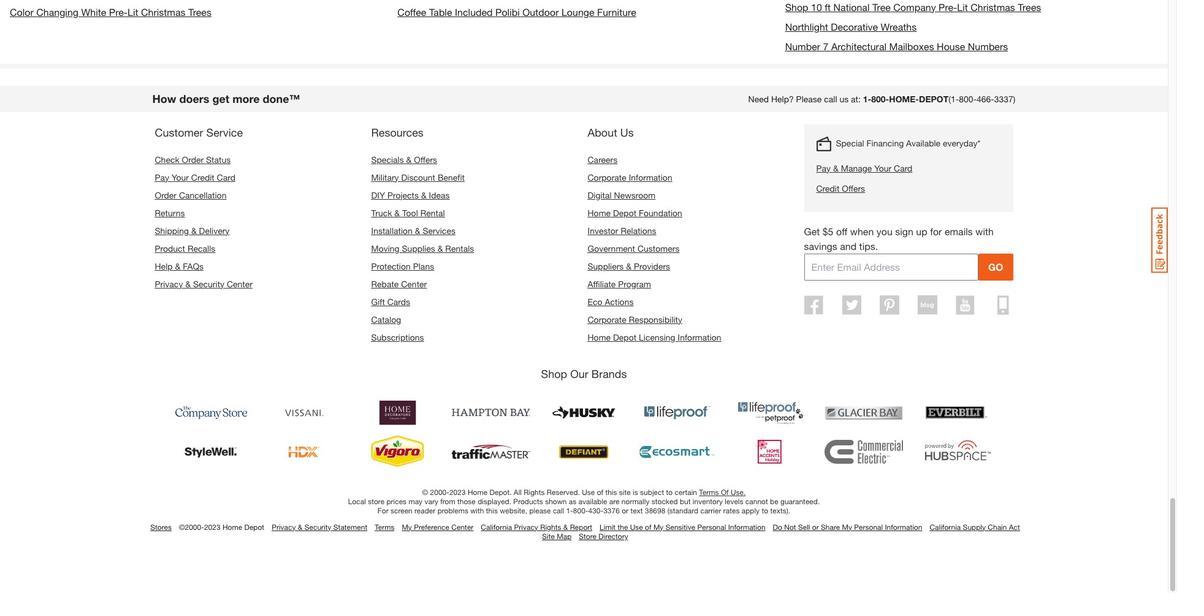 Task type: vqa. For each thing, say whether or not it's contained in the screenshot.
Home Depot Licensing Information link at the bottom
yes



Task type: locate. For each thing, give the bounding box(es) containing it.
credit down pay & manage your card
[[816, 183, 840, 194]]

use inside © 2000-2023 home depot. all rights reserved. use of this site is subject to certain terms of use. local store prices may vary from those displayed. products shown as available are normally stocked but inventory levels cannot be guaranteed. for screen reader problems with this website, please call 1-800-430-3376 or text 38698 (standard carrier rates apply to texts).
[[582, 488, 595, 497]]

0 vertical spatial of
[[597, 488, 603, 497]]

personal for my
[[854, 523, 883, 532]]

get $5 off when you sign up for emails with savings and tips.
[[804, 225, 994, 252]]

product recalls link
[[155, 243, 215, 254]]

0 vertical spatial with
[[976, 225, 994, 237]]

with right problems
[[470, 506, 484, 515]]

terms down for
[[375, 523, 395, 532]]

my right the share
[[842, 523, 852, 532]]

use right the
[[630, 523, 643, 532]]

0 horizontal spatial credit
[[191, 172, 214, 182]]

0 horizontal spatial california
[[481, 523, 512, 532]]

& up supplies on the left of page
[[415, 225, 420, 236]]

security down faqs
[[193, 279, 224, 289]]

& for specials & offers
[[406, 154, 412, 165]]

1 horizontal spatial personal
[[854, 523, 883, 532]]

up
[[916, 225, 928, 237]]

to left certain
[[666, 488, 673, 497]]

decorative
[[831, 21, 878, 32]]

california
[[481, 523, 512, 532], [930, 523, 961, 532]]

1 horizontal spatial california
[[930, 523, 961, 532]]

installation
[[371, 225, 413, 236]]

2023 inside © 2000-2023 home depot. all rights reserved. use of this site is subject to certain terms of use. local store prices may vary from those displayed. products shown as available are normally stocked but inventory levels cannot be guaranteed. for screen reader problems with this website, please call 1-800-430-3376 or text 38698 (standard carrier rates apply to texts).
[[449, 488, 466, 497]]

1 horizontal spatial lit
[[957, 1, 968, 13]]

2 horizontal spatial privacy
[[514, 523, 538, 532]]

shop left the 10
[[785, 1, 809, 13]]

or right sell
[[812, 523, 819, 532]]

personal right the share
[[854, 523, 883, 532]]

personal down carrier
[[697, 523, 726, 532]]

0 vertical spatial offers
[[414, 154, 437, 165]]

800- inside © 2000-2023 home depot. all rights reserved. use of this site is subject to certain terms of use. local store prices may vary from those displayed. products shown as available are normally stocked but inventory levels cannot be guaranteed. for screen reader problems with this website, please call 1-800-430-3376 or text 38698 (standard carrier rates apply to texts).
[[573, 506, 588, 515]]

or left 'text'
[[622, 506, 629, 515]]

rates
[[723, 506, 740, 515]]

this down depot.
[[486, 506, 498, 515]]

1 horizontal spatial pay
[[816, 163, 831, 173]]

Enter Email Address text field
[[804, 254, 979, 281]]

2023 up problems
[[449, 488, 466, 497]]

protection
[[371, 261, 411, 271]]

you
[[877, 225, 893, 237]]

california privacy rights & report link
[[481, 523, 592, 532]]

rights right all at the left of page
[[524, 488, 545, 497]]

1 horizontal spatial 2023
[[449, 488, 466, 497]]

hdx image
[[265, 435, 344, 469]]

& for pay & manage your card
[[833, 163, 839, 173]]

0 horizontal spatial pre-
[[109, 6, 128, 18]]

0 vertical spatial rights
[[524, 488, 545, 497]]

1 horizontal spatial call
[[824, 94, 837, 104]]

rebate center link
[[371, 279, 427, 289]]

go
[[988, 261, 1003, 273]]

3 my from the left
[[842, 523, 852, 532]]

2 california from the left
[[930, 523, 961, 532]]

0 vertical spatial call
[[824, 94, 837, 104]]

lit right white
[[128, 6, 138, 18]]

suppliers & providers link
[[588, 261, 670, 271]]

changing
[[36, 6, 78, 18]]

2 horizontal spatial center
[[452, 523, 474, 532]]

terms inside © 2000-2023 home depot. all rights reserved. use of this site is subject to certain terms of use. local store prices may vary from those displayed. products shown as available are normally stocked but inventory levels cannot be guaranteed. for screen reader problems with this website, please call 1-800-430-3376 or text 38698 (standard carrier rates apply to texts).
[[699, 488, 719, 497]]

corporate down eco actions
[[588, 314, 627, 325]]

card
[[894, 163, 913, 173], [217, 172, 235, 182]]

terms left "of"
[[699, 488, 719, 497]]

this left site
[[605, 488, 617, 497]]

status
[[206, 154, 231, 165]]

depot
[[613, 208, 637, 218], [613, 332, 637, 343], [244, 523, 264, 532]]

0 horizontal spatial 2023
[[204, 523, 220, 532]]

1 vertical spatial 2023
[[204, 523, 220, 532]]

0 horizontal spatial or
[[622, 506, 629, 515]]

when
[[850, 225, 874, 237]]

1 horizontal spatial terms
[[699, 488, 719, 497]]

card down status at top left
[[217, 172, 235, 182]]

& left ideas
[[421, 190, 427, 200]]

california supply chain act
[[930, 523, 1020, 532]]

1 vertical spatial shop
[[541, 367, 567, 381]]

& up recalls on the left of page
[[191, 225, 197, 236]]

with inside © 2000-2023 home depot. all rights reserved. use of this site is subject to certain terms of use. local store prices may vary from those displayed. products shown as available are normally stocked but inventory levels cannot be guaranteed. for screen reader problems with this website, please call 1-800-430-3376 or text 38698 (standard carrier rates apply to texts).
[[470, 506, 484, 515]]

corporate responsibility
[[588, 314, 683, 325]]

my down screen
[[402, 523, 412, 532]]

offers down manage
[[842, 183, 865, 194]]

privacy & security statement
[[272, 523, 367, 532]]

1 horizontal spatial to
[[762, 506, 768, 515]]

or
[[622, 506, 629, 515], [812, 523, 819, 532]]

0 horizontal spatial privacy
[[155, 279, 183, 289]]

please
[[796, 94, 822, 104]]

use.
[[731, 488, 746, 497]]

how
[[152, 92, 176, 105]]

corporate
[[588, 172, 627, 182], [588, 314, 627, 325]]

0 vertical spatial security
[[193, 279, 224, 289]]

0 vertical spatial 1-
[[863, 94, 872, 104]]

0 vertical spatial shop
[[785, 1, 809, 13]]

& for truck & tool rental
[[395, 208, 400, 218]]

lifeproof flooring image
[[638, 396, 717, 430]]

savings
[[804, 240, 837, 252]]

shop left our
[[541, 367, 567, 381]]

do not sell or share my personal information
[[773, 523, 922, 532]]

pay & manage your card
[[816, 163, 913, 173]]

& right help
[[175, 261, 180, 271]]

shop
[[785, 1, 809, 13], [541, 367, 567, 381]]

government
[[588, 243, 635, 254]]

1 vertical spatial order
[[155, 190, 177, 200]]

security left the statement
[[305, 523, 331, 532]]

0 vertical spatial this
[[605, 488, 617, 497]]

of down 38698
[[645, 523, 652, 532]]

rentals
[[445, 243, 474, 254]]

mailboxes
[[889, 40, 934, 52]]

vary
[[425, 497, 438, 506]]

website,
[[500, 506, 527, 515]]

truck & tool rental
[[371, 208, 445, 218]]

0 horizontal spatial security
[[193, 279, 224, 289]]

& down faqs
[[185, 279, 191, 289]]

1 vertical spatial to
[[762, 506, 768, 515]]

1 horizontal spatial use
[[630, 523, 643, 532]]

personal
[[697, 523, 726, 532], [854, 523, 883, 532]]

financing
[[867, 138, 904, 148]]

sign
[[895, 225, 914, 237]]

1- right at:
[[863, 94, 872, 104]]

0 vertical spatial use
[[582, 488, 595, 497]]

0 horizontal spatial call
[[553, 506, 564, 515]]

1 horizontal spatial center
[[401, 279, 427, 289]]

of left the are at right bottom
[[597, 488, 603, 497]]

& left tool on the left of page
[[395, 208, 400, 218]]

offers
[[414, 154, 437, 165], [842, 183, 865, 194]]

1 horizontal spatial offers
[[842, 183, 865, 194]]

1 california from the left
[[481, 523, 512, 532]]

center down problems
[[452, 523, 474, 532]]

with right emails
[[976, 225, 994, 237]]

0 vertical spatial corporate
[[588, 172, 627, 182]]

0 vertical spatial depot
[[613, 208, 637, 218]]

to left be in the right bottom of the page
[[762, 506, 768, 515]]

1 vertical spatial call
[[553, 506, 564, 515]]

your down financing
[[874, 163, 892, 173]]

1 horizontal spatial credit
[[816, 183, 840, 194]]

1 horizontal spatial my
[[654, 523, 664, 532]]

actions
[[605, 297, 634, 307]]

brands
[[592, 367, 627, 381]]

0 horizontal spatial 800-
[[573, 506, 588, 515]]

0 vertical spatial or
[[622, 506, 629, 515]]

your up the order cancellation
[[172, 172, 189, 182]]

pre- right company on the top right of page
[[939, 1, 957, 13]]

shop 10 ft national tree company pre-lit christmas trees link
[[785, 1, 1041, 13]]

california left supply
[[930, 523, 961, 532]]

about
[[588, 125, 617, 139]]

gift cards
[[371, 297, 410, 307]]

california privacy rights & report
[[481, 523, 592, 532]]

1 vertical spatial this
[[486, 506, 498, 515]]

1 corporate from the top
[[588, 172, 627, 182]]

1 vertical spatial security
[[305, 523, 331, 532]]

& for privacy & security statement
[[298, 523, 303, 532]]

national
[[834, 1, 870, 13]]

offers up discount
[[414, 154, 437, 165]]

glacier bay image
[[824, 396, 903, 430]]

1 vertical spatial with
[[470, 506, 484, 515]]

pay up credit offers at top
[[816, 163, 831, 173]]

& left the statement
[[298, 523, 303, 532]]

home left depot.
[[468, 488, 488, 497]]

1 vertical spatial depot
[[613, 332, 637, 343]]

2 horizontal spatial 800-
[[959, 94, 977, 104]]

everbilt image
[[918, 396, 996, 430]]

home right ©2000-
[[223, 523, 242, 532]]

our
[[570, 367, 589, 381]]

moving
[[371, 243, 400, 254]]

2 corporate from the top
[[588, 314, 627, 325]]

products
[[513, 497, 543, 506]]

normally
[[622, 497, 650, 506]]

home inside © 2000-2023 home depot. all rights reserved. use of this site is subject to certain terms of use. local store prices may vary from those displayed. products shown as available are normally stocked but inventory levels cannot be guaranteed. for screen reader problems with this website, please call 1-800-430-3376 or text 38698 (standard carrier rates apply to texts).
[[468, 488, 488, 497]]

1- inside © 2000-2023 home depot. all rights reserved. use of this site is subject to certain terms of use. local store prices may vary from those displayed. products shown as available are normally stocked but inventory levels cannot be guaranteed. for screen reader problems with this website, please call 1-800-430-3376 or text 38698 (standard carrier rates apply to texts).
[[566, 506, 573, 515]]

hubspace smart home image
[[918, 435, 996, 469]]

suppliers
[[588, 261, 624, 271]]

home depot on pinterest image
[[880, 295, 899, 315]]

affiliate program
[[588, 279, 651, 289]]

0 horizontal spatial trees
[[188, 6, 212, 18]]

pre- right white
[[109, 6, 128, 18]]

pay your credit card link
[[155, 172, 235, 182]]

1 horizontal spatial of
[[645, 523, 652, 532]]

corporate for corporate responsibility
[[588, 314, 627, 325]]

center down plans
[[401, 279, 427, 289]]

corporate down careers
[[588, 172, 627, 182]]

1 horizontal spatial card
[[894, 163, 913, 173]]

off
[[836, 225, 848, 237]]

order up pay your credit card
[[182, 154, 204, 165]]

call left as on the bottom of the page
[[553, 506, 564, 515]]

& left manage
[[833, 163, 839, 173]]

2 personal from the left
[[854, 523, 883, 532]]

corporate information link
[[588, 172, 672, 182]]

feedback link image
[[1152, 207, 1168, 273]]

0 vertical spatial credit
[[191, 172, 214, 182]]

wreaths
[[881, 21, 917, 32]]

& down government customers link
[[626, 261, 632, 271]]

0 horizontal spatial 1-
[[566, 506, 573, 515]]

credit
[[191, 172, 214, 182], [816, 183, 840, 194]]

1 horizontal spatial 1-
[[863, 94, 872, 104]]

limit the use of my sensitive personal information link
[[600, 523, 766, 532]]

lit up the house
[[957, 1, 968, 13]]

1 horizontal spatial this
[[605, 488, 617, 497]]

as
[[569, 497, 577, 506]]

3376
[[603, 506, 620, 515]]

1 vertical spatial credit
[[816, 183, 840, 194]]

1 horizontal spatial security
[[305, 523, 331, 532]]

or inside © 2000-2023 home depot. all rights reserved. use of this site is subject to certain terms of use. local store prices may vary from those displayed. products shown as available are normally stocked but inventory levels cannot be guaranteed. for screen reader problems with this website, please call 1-800-430-3376 or text 38698 (standard carrier rates apply to texts).
[[622, 506, 629, 515]]

0 vertical spatial to
[[666, 488, 673, 497]]

0 vertical spatial terms
[[699, 488, 719, 497]]

home depot on youtube image
[[956, 295, 975, 315]]

my preference center
[[402, 523, 474, 532]]

0 horizontal spatial use
[[582, 488, 595, 497]]

government customers
[[588, 243, 680, 254]]

shipping
[[155, 225, 189, 236]]

1 vertical spatial 1-
[[566, 506, 573, 515]]

california down website,
[[481, 523, 512, 532]]

of
[[721, 488, 729, 497]]

0 horizontal spatial of
[[597, 488, 603, 497]]

call
[[824, 94, 837, 104], [553, 506, 564, 515]]

1 personal from the left
[[697, 523, 726, 532]]

1 vertical spatial corporate
[[588, 314, 627, 325]]

0 horizontal spatial my
[[402, 523, 412, 532]]

home depot mobile apps image
[[997, 295, 1009, 315]]

act
[[1009, 523, 1020, 532]]

hampton bay image
[[452, 396, 530, 430]]

2 horizontal spatial my
[[842, 523, 852, 532]]

my down 38698
[[654, 523, 664, 532]]

check order status link
[[155, 154, 231, 165]]

1 horizontal spatial or
[[812, 523, 819, 532]]

help & faqs link
[[155, 261, 204, 271]]

2023 right stores
[[204, 523, 220, 532]]

©
[[422, 488, 428, 497]]

manage
[[841, 163, 872, 173]]

preference
[[414, 523, 449, 532]]

1 vertical spatial of
[[645, 523, 652, 532]]

credit up cancellation
[[191, 172, 214, 182]]

1- down reserved.
[[566, 506, 573, 515]]

0 horizontal spatial personal
[[697, 523, 726, 532]]

your
[[874, 163, 892, 173], [172, 172, 189, 182]]

with inside the get $5 off when you sign up for emails with savings and tips.
[[976, 225, 994, 237]]

is
[[633, 488, 638, 497]]

pay for pay & manage your card
[[816, 163, 831, 173]]

credit offers
[[816, 183, 865, 194]]

0 horizontal spatial terms
[[375, 523, 395, 532]]

suppliers & providers
[[588, 261, 670, 271]]

rights down please
[[540, 523, 561, 532]]

privacy for privacy & security center
[[155, 279, 183, 289]]

& for help & faqs
[[175, 261, 180, 271]]

foundation
[[639, 208, 682, 218]]

1 horizontal spatial with
[[976, 225, 994, 237]]

2 vertical spatial depot
[[244, 523, 264, 532]]

commercial electric image
[[824, 435, 903, 469]]

order up returns at the left of page
[[155, 190, 177, 200]]

my
[[402, 523, 412, 532], [654, 523, 664, 532], [842, 523, 852, 532]]

site
[[619, 488, 631, 497]]

coffee table included polibi outdoor lounge furniture
[[398, 6, 636, 18]]

limit the use of my sensitive personal information
[[600, 523, 766, 532]]

to
[[666, 488, 673, 497], [762, 506, 768, 515]]

from
[[440, 497, 455, 506]]

0 vertical spatial order
[[182, 154, 204, 165]]

center down delivery
[[227, 279, 253, 289]]

1 vertical spatial or
[[812, 523, 819, 532]]

stores
[[150, 523, 172, 532]]

go button
[[979, 254, 1013, 281]]

1 horizontal spatial shop
[[785, 1, 809, 13]]

trafficmaster image
[[452, 435, 530, 469]]

0 horizontal spatial pay
[[155, 172, 169, 182]]

truck
[[371, 208, 392, 218]]

do
[[773, 523, 782, 532]]

benefit
[[438, 172, 465, 182]]

product
[[155, 243, 185, 254]]

use right as on the bottom of the page
[[582, 488, 595, 497]]

& up 'military discount benefit'
[[406, 154, 412, 165]]

0 horizontal spatial order
[[155, 190, 177, 200]]

careers
[[588, 154, 618, 165]]

need help? please call us at: 1-800-home-depot (1-800-466-3337)
[[748, 94, 1016, 104]]

& for suppliers & providers
[[626, 261, 632, 271]]

home accents holiday image
[[731, 435, 810, 469]]

1 vertical spatial use
[[630, 523, 643, 532]]

card up the credit offers link
[[894, 163, 913, 173]]

the
[[618, 523, 628, 532]]

0 horizontal spatial with
[[470, 506, 484, 515]]

depot for foundation
[[613, 208, 637, 218]]

0 horizontal spatial shop
[[541, 367, 567, 381]]

1 horizontal spatial privacy
[[272, 523, 296, 532]]

800- up report
[[573, 506, 588, 515]]

800- right at:
[[871, 94, 889, 104]]

call left us
[[824, 94, 837, 104]]

pay down the check
[[155, 172, 169, 182]]

do not sell or share my personal information link
[[773, 523, 922, 532]]

ecosmart image
[[638, 435, 717, 469]]

1 vertical spatial terms
[[375, 523, 395, 532]]

home down eco
[[588, 332, 611, 343]]

800- right depot
[[959, 94, 977, 104]]

0 vertical spatial 2023
[[449, 488, 466, 497]]



Task type: describe. For each thing, give the bounding box(es) containing it.
investor relations link
[[588, 225, 656, 236]]

careers link
[[588, 154, 618, 165]]

catalog link
[[371, 314, 401, 325]]

done™
[[263, 92, 300, 105]]

stocked
[[652, 497, 678, 506]]

government customers link
[[588, 243, 680, 254]]

1 vertical spatial rights
[[540, 523, 561, 532]]

responsibility
[[629, 314, 683, 325]]

licensing
[[639, 332, 676, 343]]

rebate
[[371, 279, 399, 289]]

personal for sensitive
[[697, 523, 726, 532]]

program
[[618, 279, 651, 289]]

ft
[[825, 1, 831, 13]]

cancellation
[[179, 190, 227, 200]]

depot
[[919, 94, 949, 104]]

call inside © 2000-2023 home depot. all rights reserved. use of this site is subject to certain terms of use. local store prices may vary from those displayed. products shown as available are normally stocked but inventory levels cannot be guaranteed. for screen reader problems with this website, please call 1-800-430-3376 or text 38698 (standard carrier rates apply to texts).
[[553, 506, 564, 515]]

home depot on facebook image
[[805, 295, 823, 315]]

us
[[840, 94, 849, 104]]

3337)
[[994, 94, 1016, 104]]

corporate for corporate information
[[588, 172, 627, 182]]

chain
[[988, 523, 1007, 532]]

help?
[[771, 94, 794, 104]]

installation & services
[[371, 225, 456, 236]]

at:
[[851, 94, 861, 104]]

home decorators collection image
[[358, 396, 437, 430]]

eco
[[588, 297, 603, 307]]

& for shipping & delivery
[[191, 225, 197, 236]]

california for california privacy rights & report
[[481, 523, 512, 532]]

digital newsroom
[[588, 190, 656, 200]]

430-
[[588, 506, 603, 515]]

rights inside © 2000-2023 home depot. all rights reserved. use of this site is subject to certain terms of use. local store prices may vary from those displayed. products shown as available are normally stocked but inventory levels cannot be guaranteed. for screen reader problems with this website, please call 1-800-430-3376 or text 38698 (standard carrier rates apply to texts).
[[524, 488, 545, 497]]

outdoor
[[523, 6, 559, 18]]

subscriptions link
[[371, 332, 424, 343]]

1 horizontal spatial your
[[874, 163, 892, 173]]

the company store image
[[172, 396, 250, 430]]

color changing white pre-lit christmas trees link
[[10, 6, 212, 18]]

privacy for privacy & security statement
[[272, 523, 296, 532]]

terms link
[[375, 523, 395, 532]]

sell
[[798, 523, 810, 532]]

plans
[[413, 261, 434, 271]]

& left report
[[563, 523, 568, 532]]

0 horizontal spatial center
[[227, 279, 253, 289]]

statement
[[333, 523, 367, 532]]

digital newsroom link
[[588, 190, 656, 200]]

of inside © 2000-2023 home depot. all rights reserved. use of this site is subject to certain terms of use. local store prices may vary from those displayed. products shown as available are normally stocked but inventory levels cannot be guaranteed. for screen reader problems with this website, please call 1-800-430-3376 or text 38698 (standard carrier rates apply to texts).
[[597, 488, 603, 497]]

defiant image
[[545, 435, 623, 469]]

0 horizontal spatial card
[[217, 172, 235, 182]]

pay for pay your credit card
[[155, 172, 169, 182]]

sensitive
[[666, 523, 695, 532]]

help & faqs
[[155, 261, 204, 271]]

investor relations
[[588, 225, 656, 236]]

0 horizontal spatial offers
[[414, 154, 437, 165]]

depot for licensing
[[613, 332, 637, 343]]

prices
[[387, 497, 407, 506]]

0 horizontal spatial to
[[666, 488, 673, 497]]

screen
[[391, 506, 413, 515]]

1 horizontal spatial pre-
[[939, 1, 957, 13]]

northlight
[[785, 21, 828, 32]]

shop for shop 10 ft national tree company pre-lit christmas trees
[[785, 1, 809, 13]]

customers
[[638, 243, 680, 254]]

specials & offers
[[371, 154, 437, 165]]

1 horizontal spatial 800-
[[871, 94, 889, 104]]

reserved.
[[547, 488, 580, 497]]

diy projects & ideas
[[371, 190, 450, 200]]

vissani image
[[265, 396, 344, 430]]

order cancellation
[[155, 190, 227, 200]]

about us
[[588, 125, 634, 139]]

stores link
[[150, 523, 172, 532]]

specials & offers link
[[371, 154, 437, 165]]

please
[[529, 506, 551, 515]]

available
[[579, 497, 607, 506]]

home down digital
[[588, 208, 611, 218]]

cards
[[387, 297, 410, 307]]

problems
[[438, 506, 468, 515]]

furniture
[[597, 6, 636, 18]]

northlight decorative wreaths link
[[785, 21, 917, 32]]

security for statement
[[305, 523, 331, 532]]

1 horizontal spatial order
[[182, 154, 204, 165]]

pay & manage your card link
[[816, 162, 981, 175]]

us
[[620, 125, 634, 139]]

1 my from the left
[[402, 523, 412, 532]]

newsroom
[[614, 190, 656, 200]]

lounge
[[562, 6, 595, 18]]

available
[[906, 138, 941, 148]]

home depot blog image
[[918, 295, 937, 315]]

services
[[423, 225, 456, 236]]

color
[[10, 6, 34, 18]]

local
[[348, 497, 366, 506]]

lifeproof with petproof technology carpet image
[[731, 396, 810, 430]]

california for california supply chain act
[[930, 523, 961, 532]]

polibi
[[495, 6, 520, 18]]

diy projects & ideas link
[[371, 190, 450, 200]]

1 vertical spatial offers
[[842, 183, 865, 194]]

privacy & security center link
[[155, 279, 253, 289]]

home-
[[889, 94, 919, 104]]

report
[[570, 523, 592, 532]]

for
[[930, 225, 942, 237]]

vigoro image
[[358, 435, 437, 469]]

security for center
[[193, 279, 224, 289]]

not
[[784, 523, 796, 532]]

resources
[[371, 125, 424, 139]]

store
[[368, 497, 385, 506]]

stylewell image
[[172, 435, 250, 469]]

1 horizontal spatial christmas
[[971, 1, 1015, 13]]

0 horizontal spatial this
[[486, 506, 498, 515]]

levels
[[725, 497, 744, 506]]

2 my from the left
[[654, 523, 664, 532]]

cannot
[[746, 497, 768, 506]]

0 horizontal spatial christmas
[[141, 6, 186, 18]]

shop for shop our brands
[[541, 367, 567, 381]]

home depot on twitter image
[[842, 295, 861, 315]]

& for installation & services
[[415, 225, 420, 236]]

& down services
[[438, 243, 443, 254]]

& for privacy & security center
[[185, 279, 191, 289]]

shop 10 ft national tree company pre-lit christmas trees
[[785, 1, 1041, 13]]

be
[[770, 497, 779, 506]]

husky image
[[545, 396, 623, 430]]

gift cards link
[[371, 297, 410, 307]]

shown
[[545, 497, 567, 506]]

tree
[[873, 1, 891, 13]]

supply
[[963, 523, 986, 532]]

military discount benefit link
[[371, 172, 465, 182]]

1 horizontal spatial trees
[[1018, 1, 1041, 13]]

0 horizontal spatial your
[[172, 172, 189, 182]]

0 horizontal spatial lit
[[128, 6, 138, 18]]



